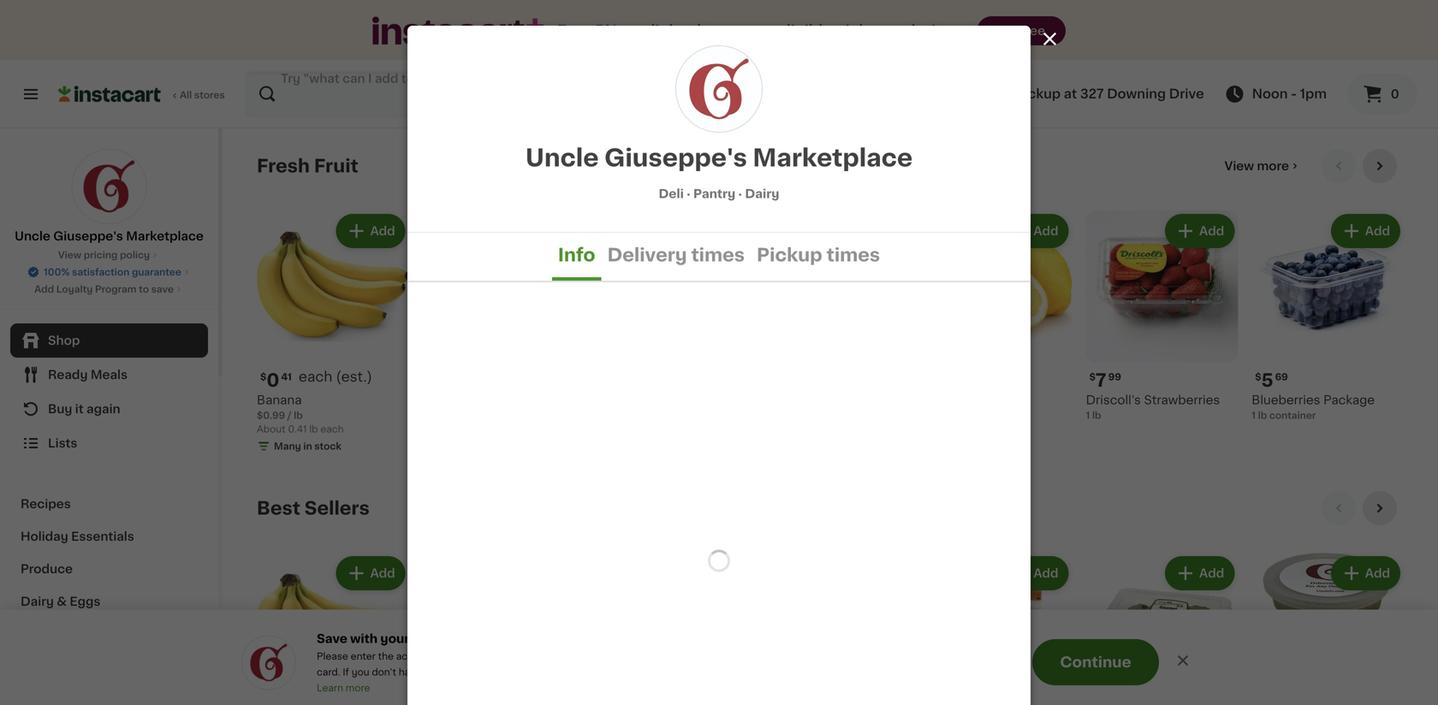 Task type: vqa. For each thing, say whether or not it's contained in the screenshot.
pickup at 327 downing drive
yes



Task type: describe. For each thing, give the bounding box(es) containing it.
$ 5 69
[[1255, 372, 1288, 390]]

policy
[[120, 250, 150, 260]]

sellers
[[305, 499, 370, 517]]

holiday essentials link
[[10, 520, 208, 553]]

view more
[[1225, 160, 1289, 172]]

info
[[558, 246, 595, 264]]

close image
[[1174, 652, 1192, 669]]

-
[[1291, 88, 1297, 100]]

0 vertical spatial loyalty
[[412, 633, 456, 645]]

back
[[669, 24, 706, 38]]

treatment tracker modal dialog
[[223, 644, 1438, 705]]

0 horizontal spatial uncle giuseppe's marketplace
[[15, 230, 204, 242]]

all
[[180, 90, 192, 100]]

deli · pantry · dairy
[[659, 188, 779, 200]]

item carousel region containing best sellers
[[257, 491, 1404, 705]]

1 for 5
[[1252, 411, 1256, 420]]

0 inside button
[[1391, 88, 1399, 100]]

card,
[[431, 668, 455, 677]]

holiday essentials
[[21, 531, 134, 543]]

more inside popup button
[[1257, 160, 1289, 172]]

satisfaction
[[72, 268, 129, 277]]

pickup times
[[757, 246, 880, 264]]

item carousel region containing fresh fruit
[[257, 149, 1404, 478]]

can
[[478, 668, 495, 677]]

program
[[95, 285, 137, 294]]

recipes link
[[10, 488, 208, 520]]

info tab
[[552, 233, 601, 281]]

save
[[317, 633, 347, 645]]

have
[[399, 668, 421, 677]]

noon
[[1252, 88, 1288, 100]]

buy it again link
[[10, 392, 208, 426]]

card.
[[317, 668, 340, 677]]

view for view pricing policy
[[58, 250, 81, 260]]

fresh
[[257, 157, 310, 175]]

fresh fruit
[[257, 157, 358, 175]]

driscoll's strawberries 1 lb
[[1086, 394, 1220, 420]]

holiday
[[21, 531, 68, 543]]

&
[[57, 596, 67, 608]]

banana
[[257, 394, 302, 406]]

view pricing policy
[[58, 250, 150, 260]]

0 vertical spatial uncle giuseppe's marketplace
[[525, 146, 913, 170]]

1 vertical spatial uncle
[[15, 230, 50, 242]]

1 · from the left
[[687, 188, 691, 200]]

0 button
[[1347, 74, 1418, 115]]

1pm
[[1300, 88, 1327, 100]]

many in stock
[[274, 442, 341, 451]]

lb for banana
[[294, 411, 303, 420]]

1 horizontal spatial loyalty
[[594, 652, 627, 661]]

pricing
[[84, 250, 118, 260]]

noon - 1pm
[[1252, 88, 1327, 100]]

uncle giuseppe's marketplace logo image inside the uncle giuseppe's marketplace link
[[71, 149, 147, 224]]

$ for 0
[[260, 373, 267, 382]]

shop
[[48, 335, 80, 347]]

1 you from the left
[[352, 668, 369, 677]]

one
[[547, 668, 565, 677]]

to
[[139, 285, 149, 294]]

retailer
[[600, 668, 633, 677]]

free
[[1020, 25, 1045, 37]]

instacart logo image
[[58, 84, 161, 104]]

0 vertical spatial uncle
[[525, 146, 599, 170]]

times for pickup times
[[827, 246, 880, 264]]

0 vertical spatial giuseppe's
[[604, 146, 747, 170]]

0 horizontal spatial with
[[350, 633, 378, 645]]

produce
[[21, 563, 73, 575]]

continue
[[1060, 655, 1131, 670]]

instacart plus icon image
[[372, 17, 544, 45]]

lists link
[[10, 426, 208, 461]]

product group containing 0
[[257, 211, 409, 457]]

99
[[1108, 373, 1121, 382]]

$0.41 each (estimated) element
[[257, 370, 409, 392]]

uncle giuseppe's marketplace logo image inside main content
[[241, 635, 296, 690]]

best
[[257, 499, 300, 517]]

loyalty
[[56, 285, 93, 294]]

fruit
[[314, 157, 358, 175]]

save with your loyalty program! please enter the account information associated with your loyalty program card. if you don't have a card, you can signup for one on the retailer website. learn more
[[317, 633, 675, 693]]

learn more link
[[317, 684, 370, 693]]

stock
[[314, 442, 341, 451]]

view for view more
[[1225, 160, 1254, 172]]

banana $0.99 / lb about 0.41 lb each
[[257, 394, 344, 434]]

continue button
[[1032, 639, 1159, 685]]

(est.)
[[336, 370, 372, 384]]

drive
[[1169, 88, 1204, 100]]

buy it again
[[48, 403, 120, 415]]

$ for 7
[[1089, 373, 1096, 382]]

again
[[86, 403, 120, 415]]

$ 0 41 each (est.)
[[260, 370, 372, 390]]

0 vertical spatial uncle giuseppe's marketplace logo image
[[676, 46, 762, 132]]

$0.99
[[257, 411, 285, 420]]

redeem
[[1004, 670, 1046, 679]]

all stores link
[[58, 70, 226, 118]]

lists
[[48, 437, 77, 449]]

0 horizontal spatial your
[[380, 633, 409, 645]]

pickup for pickup times
[[757, 246, 822, 264]]

pickup times tab
[[751, 233, 886, 281]]

times for delivery times
[[691, 246, 745, 264]]

1 vertical spatial the
[[582, 668, 598, 677]]

downing
[[1107, 88, 1166, 100]]

1 horizontal spatial your
[[571, 652, 592, 661]]

pickup
[[836, 24, 887, 38]]

a
[[424, 668, 429, 677]]

container
[[1269, 411, 1316, 420]]

noon - 1pm link
[[1225, 84, 1327, 104]]



Task type: locate. For each thing, give the bounding box(es) containing it.
2 horizontal spatial $
[[1255, 373, 1261, 382]]

3 $ from the left
[[1255, 373, 1261, 382]]

$ inside $ 0 41 each (est.)
[[260, 373, 267, 382]]

loyalty up account
[[412, 633, 456, 645]]

2 $ from the left
[[1089, 373, 1096, 382]]

0 right 1pm
[[1391, 88, 1399, 100]]

$ for 5
[[1255, 373, 1261, 382]]

on right the one
[[568, 668, 580, 677]]

1 horizontal spatial giuseppe's
[[604, 146, 747, 170]]

if
[[343, 668, 349, 677]]

associated
[[494, 652, 546, 661]]

100% satisfaction guarantee button
[[27, 262, 192, 279]]

0 vertical spatial item carousel region
[[257, 149, 1404, 478]]

dairy & eggs link
[[10, 586, 208, 618]]

1 down blueberries
[[1252, 411, 1256, 420]]

pickup for pickup at 327 downing drive
[[1015, 88, 1061, 100]]

100%
[[44, 268, 70, 277]]

try free
[[998, 25, 1045, 37]]

about
[[257, 425, 286, 434]]

0 horizontal spatial uncle
[[15, 230, 50, 242]]

1 horizontal spatial more
[[1257, 160, 1289, 172]]

0 horizontal spatial on
[[568, 668, 580, 677]]

loyalty up retailer
[[594, 652, 627, 661]]

earn 5% credit back on every eligible pickup order!
[[557, 24, 936, 38]]

eggs
[[70, 596, 101, 608]]

1 vertical spatial your
[[571, 652, 592, 661]]

0 vertical spatial 0
[[1391, 88, 1399, 100]]

lb inside blueberries package 1 lb container
[[1258, 411, 1267, 420]]

pickup inside "popup button"
[[1015, 88, 1061, 100]]

1 horizontal spatial on
[[709, 24, 728, 38]]

$ left 69
[[1255, 373, 1261, 382]]

redeem button
[[984, 661, 1066, 688]]

main content containing fresh fruit
[[0, 128, 1438, 705]]

eligible
[[777, 24, 832, 38]]

add button
[[338, 216, 404, 247], [504, 216, 570, 247], [669, 216, 735, 247], [835, 216, 901, 247], [1001, 216, 1067, 247], [1167, 216, 1233, 247], [1333, 216, 1399, 247], [338, 558, 404, 589], [669, 558, 735, 589], [1001, 558, 1067, 589], [1167, 558, 1233, 589], [1333, 558, 1399, 589]]

0 vertical spatial your
[[380, 633, 409, 645]]

please
[[317, 652, 348, 661]]

1 vertical spatial with
[[548, 652, 568, 661]]

your up account
[[380, 633, 409, 645]]

0 horizontal spatial pickup
[[757, 246, 822, 264]]

deli
[[659, 188, 684, 200]]

1 $ from the left
[[260, 373, 267, 382]]

1 horizontal spatial the
[[582, 668, 598, 677]]

pickup
[[1015, 88, 1061, 100], [757, 246, 822, 264]]

1 horizontal spatial uncle giuseppe's marketplace logo image
[[241, 635, 296, 690]]

1 vertical spatial pickup
[[757, 246, 822, 264]]

it
[[75, 403, 84, 415]]

the left retailer
[[582, 668, 598, 677]]

41
[[281, 373, 292, 382]]

stores
[[194, 90, 225, 100]]

1 horizontal spatial uncle giuseppe's marketplace
[[525, 146, 913, 170]]

at
[[1064, 88, 1077, 100]]

0 horizontal spatial times
[[691, 246, 745, 264]]

0 horizontal spatial uncle giuseppe's marketplace logo image
[[71, 149, 147, 224]]

1 vertical spatial view
[[58, 250, 81, 260]]

you
[[352, 668, 369, 677], [457, 668, 475, 677]]

for
[[532, 668, 545, 677]]

0 vertical spatial pickup
[[1015, 88, 1061, 100]]

uncle
[[525, 146, 599, 170], [15, 230, 50, 242]]

0 vertical spatial more
[[1257, 160, 1289, 172]]

0 vertical spatial the
[[378, 652, 394, 661]]

lb inside 'driscoll's strawberries 1 lb'
[[1092, 411, 1101, 420]]

pickup at 327 downing drive
[[1015, 88, 1204, 100]]

/
[[287, 411, 291, 420]]

1 horizontal spatial 0
[[1391, 88, 1399, 100]]

$ left the 41
[[260, 373, 267, 382]]

1 inside 'driscoll's strawberries 1 lb'
[[1086, 411, 1090, 420]]

0 horizontal spatial you
[[352, 668, 369, 677]]

1 horizontal spatial uncle
[[525, 146, 599, 170]]

0 horizontal spatial marketplace
[[126, 230, 204, 242]]

$ inside the $ 7 99
[[1089, 373, 1096, 382]]

uncle giuseppe's marketplace up view pricing policy link
[[15, 230, 204, 242]]

1 horizontal spatial you
[[457, 668, 475, 677]]

0 horizontal spatial view
[[58, 250, 81, 260]]

giuseppe's up pricing
[[53, 230, 123, 242]]

don't
[[372, 668, 396, 677]]

0 horizontal spatial dairy
[[21, 596, 54, 608]]

1 item carousel region from the top
[[257, 149, 1404, 478]]

view pricing policy link
[[58, 248, 160, 262]]

1 horizontal spatial $
[[1089, 373, 1096, 382]]

1 horizontal spatial marketplace
[[753, 146, 913, 170]]

lb down blueberries
[[1258, 411, 1267, 420]]

more inside save with your loyalty program! please enter the account information associated with your loyalty program card. if you don't have a card, you can signup for one on the retailer website. learn more
[[346, 684, 370, 693]]

1 horizontal spatial dairy
[[745, 188, 779, 200]]

0 vertical spatial marketplace
[[753, 146, 913, 170]]

enter
[[351, 652, 376, 661]]

1 vertical spatial giuseppe's
[[53, 230, 123, 242]]

1 horizontal spatial ·
[[738, 188, 742, 200]]

· right deli
[[687, 188, 691, 200]]

product group
[[257, 211, 409, 457], [423, 211, 575, 443], [588, 211, 741, 429], [754, 211, 906, 455], [920, 211, 1072, 429], [1086, 211, 1238, 423], [1252, 211, 1404, 423], [257, 553, 409, 705], [588, 553, 741, 705], [920, 553, 1072, 705], [1086, 553, 1238, 705], [1252, 553, 1404, 705]]

each inside $ 0 41 each (est.)
[[299, 370, 332, 384]]

all stores
[[180, 90, 225, 100]]

0 vertical spatial view
[[1225, 160, 1254, 172]]

1 down driscoll's
[[1086, 411, 1090, 420]]

0.41
[[288, 425, 307, 434]]

1 vertical spatial marketplace
[[126, 230, 204, 242]]

dairy left &
[[21, 596, 54, 608]]

more down noon - 1pm link on the right top of page
[[1257, 160, 1289, 172]]

1 horizontal spatial pickup
[[1015, 88, 1061, 100]]

item carousel region
[[257, 149, 1404, 478], [257, 491, 1404, 705]]

on
[[709, 24, 728, 38], [568, 668, 580, 677]]

1 horizontal spatial 1
[[1252, 411, 1256, 420]]

1 vertical spatial dairy
[[21, 596, 54, 608]]

try
[[998, 25, 1017, 37]]

0 horizontal spatial the
[[378, 652, 394, 661]]

lb for driscoll's
[[1092, 411, 1101, 420]]

view more button
[[1218, 149, 1308, 183]]

dairy
[[745, 188, 779, 200], [21, 596, 54, 608]]

tab list containing info
[[407, 233, 1031, 281]]

guarantee
[[132, 268, 181, 277]]

1 vertical spatial item carousel region
[[257, 491, 1404, 705]]

each right the 41
[[299, 370, 332, 384]]

delivery times
[[607, 246, 745, 264]]

2 horizontal spatial uncle giuseppe's marketplace logo image
[[676, 46, 762, 132]]

every
[[732, 24, 774, 38]]

add loyalty program to save
[[34, 285, 174, 294]]

delivery
[[607, 246, 687, 264]]

recipes
[[21, 498, 71, 510]]

the up don't
[[378, 652, 394, 661]]

signup
[[497, 668, 529, 677]]

product group containing 5
[[1252, 211, 1404, 423]]

driscoll's
[[1086, 394, 1141, 406]]

5%
[[595, 24, 617, 38]]

0 vertical spatial with
[[350, 633, 378, 645]]

1 vertical spatial uncle giuseppe's marketplace logo image
[[71, 149, 147, 224]]

lb for blueberries
[[1258, 411, 1267, 420]]

uncle giuseppe's marketplace logo image left "card."
[[241, 635, 296, 690]]

0 vertical spatial on
[[709, 24, 728, 38]]

more down "if"
[[346, 684, 370, 693]]

uncle giuseppe's marketplace up deli · pantry · dairy
[[525, 146, 913, 170]]

0 horizontal spatial 0
[[267, 372, 279, 390]]

lb right 0.41
[[309, 425, 318, 434]]

with up the one
[[548, 652, 568, 661]]

buy
[[48, 403, 72, 415]]

loyalty
[[412, 633, 456, 645], [594, 652, 627, 661]]

your
[[380, 633, 409, 645], [571, 652, 592, 661]]

7
[[1096, 372, 1106, 390]]

1 horizontal spatial view
[[1225, 160, 1254, 172]]

1 horizontal spatial with
[[548, 652, 568, 661]]

0 horizontal spatial 1
[[1086, 411, 1090, 420]]

pickup at 327 downing drive button
[[988, 70, 1204, 118]]

$ left 99
[[1089, 373, 1096, 382]]

1 1 from the left
[[1086, 411, 1090, 420]]

add
[[370, 225, 395, 237], [536, 225, 561, 237], [702, 225, 727, 237], [868, 225, 893, 237], [1034, 225, 1059, 237], [1199, 225, 1224, 237], [1365, 225, 1390, 237], [34, 285, 54, 294], [370, 568, 395, 580], [702, 568, 727, 580], [1034, 568, 1059, 580], [1199, 568, 1224, 580], [1365, 568, 1390, 580]]

main content
[[0, 128, 1438, 705]]

view down the 'noon'
[[1225, 160, 1254, 172]]

package
[[1323, 394, 1375, 406]]

lb right /
[[294, 411, 303, 420]]

2 times from the left
[[827, 246, 880, 264]]

each inside banana $0.99 / lb about 0.41 lb each
[[320, 425, 344, 434]]

more
[[1257, 160, 1289, 172], [346, 684, 370, 693]]

uncle giuseppe's marketplace logo image down earn 5% credit back on every eligible pickup order!
[[676, 46, 762, 132]]

0 vertical spatial dairy
[[745, 188, 779, 200]]

$ inside $ 5 69
[[1255, 373, 1261, 382]]

2 you from the left
[[457, 668, 475, 677]]

1 vertical spatial uncle giuseppe's marketplace
[[15, 230, 204, 242]]

each
[[299, 370, 332, 384], [320, 425, 344, 434]]

$ 7 99
[[1089, 372, 1121, 390]]

lb down driscoll's
[[1092, 411, 1101, 420]]

1 inside blueberries package 1 lb container
[[1252, 411, 1256, 420]]

each up stock
[[320, 425, 344, 434]]

· right pantry
[[738, 188, 742, 200]]

0 left the 41
[[267, 372, 279, 390]]

pantry
[[693, 188, 736, 200]]

1 times from the left
[[691, 246, 745, 264]]

program
[[629, 652, 669, 661]]

2 1 from the left
[[1252, 411, 1256, 420]]

1 vertical spatial more
[[346, 684, 370, 693]]

1 vertical spatial 0
[[267, 372, 279, 390]]

uncle giuseppe's marketplace logo image up view pricing policy link
[[71, 149, 147, 224]]

uncle giuseppe's marketplace logo image
[[676, 46, 762, 132], [71, 149, 147, 224], [241, 635, 296, 690]]

on right back in the left top of the page
[[709, 24, 728, 38]]

giuseppe's up deli
[[604, 146, 747, 170]]

1 for 7
[[1086, 411, 1090, 420]]

add loyalty program to save link
[[34, 282, 184, 296]]

on inside save with your loyalty program! please enter the account information associated with your loyalty program card. if you don't have a card, you can signup for one on the retailer website. learn more
[[568, 668, 580, 677]]

2 · from the left
[[738, 188, 742, 200]]

you down information
[[457, 668, 475, 677]]

pickup inside tab
[[757, 246, 822, 264]]

with
[[350, 633, 378, 645], [548, 652, 568, 661]]

2 vertical spatial uncle giuseppe's marketplace logo image
[[241, 635, 296, 690]]

1
[[1086, 411, 1090, 420], [1252, 411, 1256, 420]]

program!
[[459, 633, 517, 645]]

uncle giuseppe's marketplace
[[525, 146, 913, 170], [15, 230, 204, 242]]

delivery times tab
[[601, 233, 751, 281]]

1 vertical spatial loyalty
[[594, 652, 627, 661]]

information
[[437, 652, 492, 661]]

product group containing 7
[[1086, 211, 1238, 423]]

0 horizontal spatial more
[[346, 684, 370, 693]]

with up enter
[[350, 633, 378, 645]]

$1.19 element
[[920, 370, 1072, 392]]

earn
[[557, 24, 591, 38]]

1 vertical spatial on
[[568, 668, 580, 677]]

0 inside $ 0 41 each (est.)
[[267, 372, 279, 390]]

0 horizontal spatial giuseppe's
[[53, 230, 123, 242]]

view inside popup button
[[1225, 160, 1254, 172]]

0 horizontal spatial $
[[260, 373, 267, 382]]

1 vertical spatial each
[[320, 425, 344, 434]]

None search field
[[245, 70, 764, 118]]

learn
[[317, 684, 343, 693]]

close modal image
[[1039, 28, 1061, 50]]

produce link
[[10, 553, 208, 586]]

1 horizontal spatial times
[[827, 246, 880, 264]]

0 vertical spatial each
[[299, 370, 332, 384]]

times
[[691, 246, 745, 264], [827, 246, 880, 264]]

tab list
[[407, 233, 1031, 281]]

view up the 100%
[[58, 250, 81, 260]]

uncle giuseppe's marketplace link
[[15, 149, 204, 245]]

dairy right pantry
[[745, 188, 779, 200]]

0 horizontal spatial loyalty
[[412, 633, 456, 645]]

you right "if"
[[352, 668, 369, 677]]

your right 'associated'
[[571, 652, 592, 661]]

2 item carousel region from the top
[[257, 491, 1404, 705]]

0 horizontal spatial ·
[[687, 188, 691, 200]]

many
[[274, 442, 301, 451]]

dairy & eggs
[[21, 596, 101, 608]]



